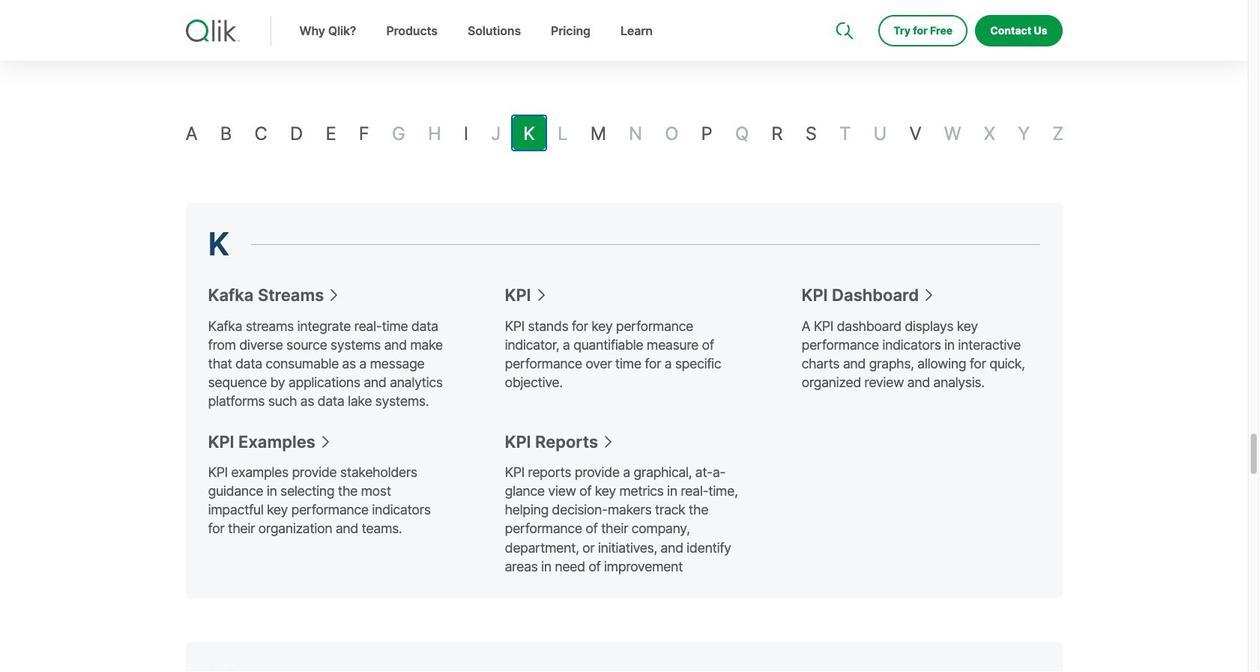 Task type: vqa. For each thing, say whether or not it's contained in the screenshot.
Company icon
yes



Task type: describe. For each thing, give the bounding box(es) containing it.
support image
[[837, 0, 849, 12]]

qlik image
[[185, 19, 239, 42]]



Task type: locate. For each thing, give the bounding box(es) containing it.
company image
[[924, 0, 936, 12]]



